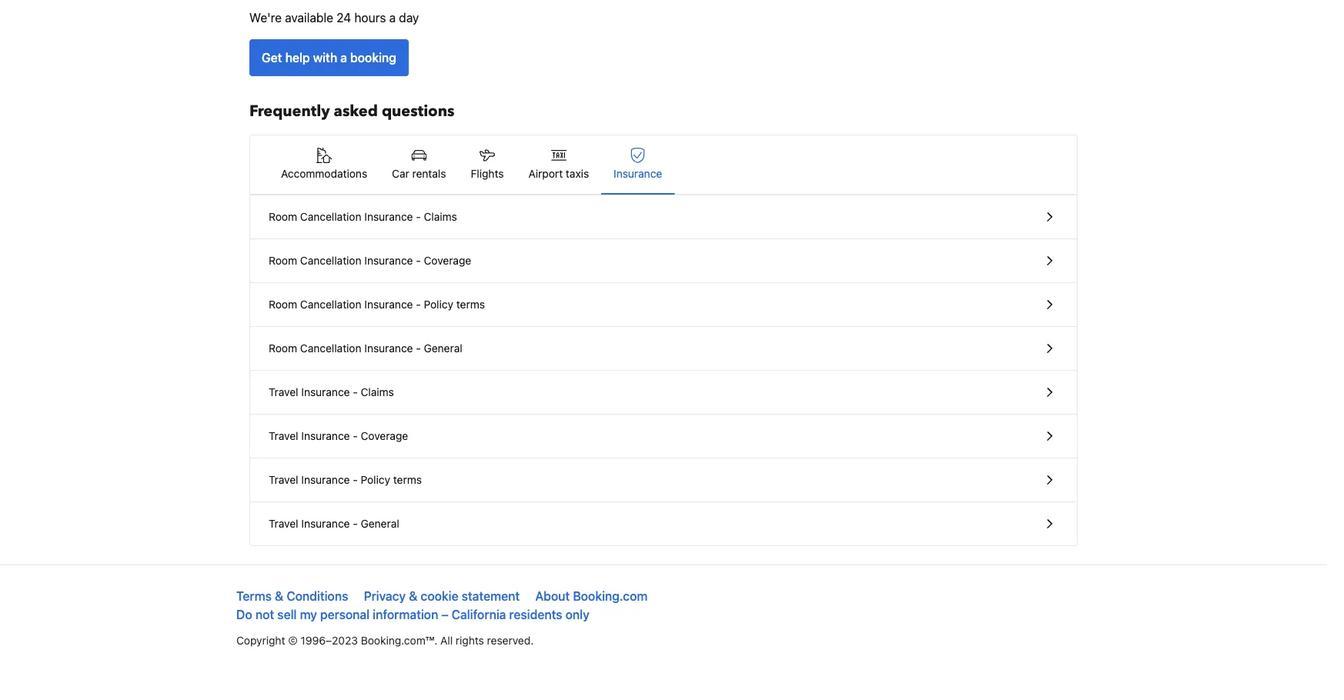 Task type: locate. For each thing, give the bounding box(es) containing it.
insurance up 'room cancellation insurance - policy terms'
[[365, 255, 413, 267]]

privacy & cookie statement link
[[364, 590, 520, 604]]

room cancellation insurance - policy terms button
[[250, 283, 1077, 327]]

asked
[[334, 101, 378, 122]]

coverage inside 'button'
[[361, 430, 408, 443]]

a
[[389, 10, 396, 25], [341, 50, 347, 65]]

0 horizontal spatial coverage
[[361, 430, 408, 443]]

0 horizontal spatial claims
[[361, 386, 394, 399]]

cancellation up 'travel insurance - claims'
[[300, 342, 362, 355]]

coverage
[[424, 255, 472, 267], [361, 430, 408, 443]]

3 room from the top
[[269, 298, 297, 311]]

1 vertical spatial a
[[341, 50, 347, 65]]

room cancellation insurance - general button
[[250, 327, 1077, 371]]

travel insurance - coverage button
[[250, 415, 1077, 459]]

1 vertical spatial general
[[361, 518, 399, 531]]

0 horizontal spatial a
[[341, 50, 347, 65]]

2 travel from the top
[[269, 430, 299, 443]]

insurance
[[614, 168, 663, 180], [365, 211, 413, 223], [365, 255, 413, 267], [365, 298, 413, 311], [365, 342, 413, 355], [301, 386, 350, 399], [301, 430, 350, 443], [301, 474, 350, 487], [301, 518, 350, 531]]

room inside "button"
[[269, 211, 297, 223]]

insurance down car
[[365, 211, 413, 223]]

0 vertical spatial terms
[[457, 298, 485, 311]]

0 vertical spatial policy
[[424, 298, 454, 311]]

tab list containing accommodations
[[250, 136, 1077, 196]]

travel for travel insurance - general
[[269, 518, 299, 531]]

0 vertical spatial claims
[[424, 211, 457, 223]]

cancellation for room cancellation insurance - claims
[[300, 211, 362, 223]]

1 horizontal spatial terms
[[457, 298, 485, 311]]

–
[[442, 608, 449, 623]]

copyright
[[236, 635, 285, 648]]

a left "day"
[[389, 10, 396, 25]]

- down room cancellation insurance - general
[[353, 386, 358, 399]]

-
[[416, 211, 421, 223], [416, 255, 421, 267], [416, 298, 421, 311], [416, 342, 421, 355], [353, 386, 358, 399], [353, 430, 358, 443], [353, 474, 358, 487], [353, 518, 358, 531]]

1 travel from the top
[[269, 386, 299, 399]]

a inside button
[[341, 50, 347, 65]]

cancellation down accommodations
[[300, 211, 362, 223]]

travel for travel insurance - coverage
[[269, 430, 299, 443]]

4 cancellation from the top
[[300, 342, 362, 355]]

travel insurance - coverage
[[269, 430, 408, 443]]

room for room cancellation insurance - coverage
[[269, 255, 297, 267]]

car rentals button
[[380, 136, 459, 194]]

1 vertical spatial claims
[[361, 386, 394, 399]]

1 cancellation from the top
[[300, 211, 362, 223]]

travel up terms & conditions link
[[269, 518, 299, 531]]

car
[[392, 168, 410, 180]]

travel up travel insurance - coverage
[[269, 386, 299, 399]]

a right with
[[341, 50, 347, 65]]

do
[[236, 608, 252, 623]]

insurance up travel insurance - coverage
[[301, 386, 350, 399]]

information
[[373, 608, 438, 623]]

1 room from the top
[[269, 211, 297, 223]]

insurance down room cancellation insurance - coverage
[[365, 298, 413, 311]]

- up travel insurance - policy terms
[[353, 430, 358, 443]]

room inside button
[[269, 298, 297, 311]]

tab list
[[250, 136, 1077, 196]]

accommodations
[[281, 168, 367, 180]]

do not sell my personal information – california residents only link
[[236, 608, 590, 623]]

claims down 'rentals'
[[424, 211, 457, 223]]

& up do not sell my personal information – california residents only link on the left of the page
[[409, 590, 418, 604]]

privacy & cookie statement
[[364, 590, 520, 604]]

claims
[[424, 211, 457, 223], [361, 386, 394, 399]]

california
[[452, 608, 506, 623]]

day
[[399, 10, 419, 25]]

0 vertical spatial a
[[389, 10, 396, 25]]

0 horizontal spatial &
[[275, 590, 284, 604]]

- up 'room cancellation insurance - policy terms'
[[416, 255, 421, 267]]

1 horizontal spatial general
[[424, 342, 463, 355]]

travel up travel insurance - general
[[269, 474, 299, 487]]

airport taxis
[[529, 168, 589, 180]]

0 horizontal spatial terms
[[393, 474, 422, 487]]

©
[[288, 635, 298, 648]]

1996–2023
[[301, 635, 358, 648]]

0 vertical spatial coverage
[[424, 255, 472, 267]]

1 horizontal spatial &
[[409, 590, 418, 604]]

travel down 'travel insurance - claims'
[[269, 430, 299, 443]]

& up the sell
[[275, 590, 284, 604]]

1 horizontal spatial a
[[389, 10, 396, 25]]

frequently asked questions
[[250, 101, 455, 122]]

privacy
[[364, 590, 406, 604]]

cancellation inside "button"
[[300, 211, 362, 223]]

- down 'room cancellation insurance - policy terms'
[[416, 342, 421, 355]]

cancellation up room cancellation insurance - general
[[300, 298, 362, 311]]

copyright © 1996–2023 booking.com™. all rights reserved.
[[236, 635, 534, 648]]

claims down room cancellation insurance - general
[[361, 386, 394, 399]]

general
[[424, 342, 463, 355], [361, 518, 399, 531]]

travel
[[269, 386, 299, 399], [269, 430, 299, 443], [269, 474, 299, 487], [269, 518, 299, 531]]

get help with a booking button
[[250, 39, 409, 76]]

1 horizontal spatial policy
[[424, 298, 454, 311]]

1 horizontal spatial claims
[[424, 211, 457, 223]]

booking
[[350, 50, 397, 65]]

4 room from the top
[[269, 342, 297, 355]]

flights button
[[459, 136, 516, 194]]

1 horizontal spatial coverage
[[424, 255, 472, 267]]

policy
[[424, 298, 454, 311], [361, 474, 390, 487]]

insurance inside "button"
[[365, 211, 413, 223]]

residents
[[509, 608, 563, 623]]

travel inside 'button'
[[269, 430, 299, 443]]

insurance up room cancellation insurance - claims "button"
[[614, 168, 663, 180]]

terms
[[457, 298, 485, 311], [393, 474, 422, 487]]

2 & from the left
[[409, 590, 418, 604]]

- inside button
[[416, 298, 421, 311]]

insurance down 'travel insurance - claims'
[[301, 430, 350, 443]]

&
[[275, 590, 284, 604], [409, 590, 418, 604]]

travel insurance - claims
[[269, 386, 394, 399]]

room cancellation insurance - policy terms
[[269, 298, 485, 311]]

- down room cancellation insurance - coverage
[[416, 298, 421, 311]]

cancellation
[[300, 211, 362, 223], [300, 255, 362, 267], [300, 298, 362, 311], [300, 342, 362, 355]]

3 travel from the top
[[269, 474, 299, 487]]

1 & from the left
[[275, 590, 284, 604]]

4 travel from the top
[[269, 518, 299, 531]]

about booking.com link
[[535, 590, 648, 604]]

reserved.
[[487, 635, 534, 648]]

room
[[269, 211, 297, 223], [269, 255, 297, 267], [269, 298, 297, 311], [269, 342, 297, 355]]

insurance inside 'button'
[[301, 430, 350, 443]]

insurance down 'room cancellation insurance - policy terms'
[[365, 342, 413, 355]]

with
[[313, 50, 337, 65]]

personal
[[320, 608, 370, 623]]

terms inside button
[[457, 298, 485, 311]]

3 cancellation from the top
[[300, 298, 362, 311]]

travel insurance - policy terms button
[[250, 459, 1077, 503]]

1 vertical spatial terms
[[393, 474, 422, 487]]

- down travel insurance - coverage
[[353, 474, 358, 487]]

- inside 'button'
[[353, 430, 358, 443]]

all
[[441, 635, 453, 648]]

we're available 24 hours a day
[[250, 10, 419, 25]]

- down car rentals
[[416, 211, 421, 223]]

cancellation inside button
[[300, 298, 362, 311]]

2 cancellation from the top
[[300, 255, 362, 267]]

cancellation down room cancellation insurance - claims
[[300, 255, 362, 267]]

1 vertical spatial policy
[[361, 474, 390, 487]]

1 vertical spatial coverage
[[361, 430, 408, 443]]

0 horizontal spatial policy
[[361, 474, 390, 487]]

questions
[[382, 101, 455, 122]]

2 room from the top
[[269, 255, 297, 267]]



Task type: vqa. For each thing, say whether or not it's contained in the screenshot.
Terms & Conditions
yes



Task type: describe. For each thing, give the bounding box(es) containing it.
room for room cancellation insurance - policy terms
[[269, 298, 297, 311]]

0 horizontal spatial general
[[361, 518, 399, 531]]

0 vertical spatial general
[[424, 342, 463, 355]]

terms & conditions link
[[236, 590, 348, 604]]

taxis
[[566, 168, 589, 180]]

travel for travel insurance - policy terms
[[269, 474, 299, 487]]

insurance up travel insurance - general
[[301, 474, 350, 487]]

travel insurance - policy terms
[[269, 474, 422, 487]]

- down travel insurance - policy terms
[[353, 518, 358, 531]]

available
[[285, 10, 333, 25]]

get help with a booking
[[262, 50, 397, 65]]

my
[[300, 608, 317, 623]]

only
[[566, 608, 590, 623]]

not
[[256, 608, 274, 623]]

accommodations button
[[269, 136, 380, 194]]

cancellation for room cancellation insurance - coverage
[[300, 255, 362, 267]]

car rentals
[[392, 168, 446, 180]]

terms inside button
[[393, 474, 422, 487]]

travel for travel insurance - claims
[[269, 386, 299, 399]]

& for privacy
[[409, 590, 418, 604]]

room for room cancellation insurance - general
[[269, 342, 297, 355]]

rentals
[[412, 168, 446, 180]]

policy inside button
[[424, 298, 454, 311]]

conditions
[[287, 590, 348, 604]]

rights
[[456, 635, 484, 648]]

room cancellation insurance - coverage
[[269, 255, 472, 267]]

statement
[[462, 590, 520, 604]]

help
[[285, 50, 310, 65]]

frequently
[[250, 101, 330, 122]]

we're
[[250, 10, 282, 25]]

& for terms
[[275, 590, 284, 604]]

booking.com™.
[[361, 635, 438, 648]]

airport
[[529, 168, 563, 180]]

cookie
[[421, 590, 459, 604]]

insurance down travel insurance - policy terms
[[301, 518, 350, 531]]

- inside "button"
[[416, 211, 421, 223]]

flights
[[471, 168, 504, 180]]

room for room cancellation insurance - claims
[[269, 211, 297, 223]]

insurance button
[[602, 136, 675, 194]]

claims inside button
[[361, 386, 394, 399]]

room cancellation insurance - claims
[[269, 211, 457, 223]]

policy inside button
[[361, 474, 390, 487]]

terms & conditions
[[236, 590, 348, 604]]

booking.com
[[573, 590, 648, 604]]

about booking.com do not sell my personal information – california residents only
[[236, 590, 648, 623]]

insurance inside button
[[365, 298, 413, 311]]

claims inside "button"
[[424, 211, 457, 223]]

insurance inside button
[[614, 168, 663, 180]]

sell
[[277, 608, 297, 623]]

get
[[262, 50, 282, 65]]

airport taxis button
[[516, 136, 602, 194]]

cancellation for room cancellation insurance - general
[[300, 342, 362, 355]]

24
[[337, 10, 351, 25]]

terms
[[236, 590, 272, 604]]

about
[[535, 590, 570, 604]]

cancellation for room cancellation insurance - policy terms
[[300, 298, 362, 311]]

hours
[[355, 10, 386, 25]]

room cancellation insurance - general
[[269, 342, 463, 355]]

travel insurance - claims button
[[250, 371, 1077, 415]]

coverage inside button
[[424, 255, 472, 267]]

travel insurance - general button
[[250, 503, 1077, 546]]

travel insurance - general
[[269, 518, 399, 531]]

room cancellation insurance - coverage button
[[250, 240, 1077, 283]]

room cancellation insurance - claims button
[[250, 196, 1077, 240]]



